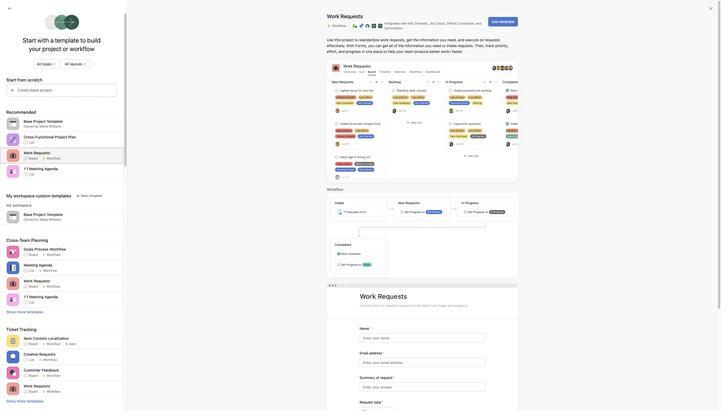 Task type: vqa. For each thing, say whether or not it's contained in the screenshot.
middle Template
yes



Task type: describe. For each thing, give the bounding box(es) containing it.
template image
[[10, 121, 16, 127]]

functional
[[25, 132, 42, 136]]

forms,
[[355, 43, 367, 48]]

well
[[401, 21, 406, 25]]

connect a sub-goal button
[[310, 202, 356, 212]]

period
[[459, 131, 468, 135]]

creative
[[24, 353, 38, 357]]

0 vertical spatial information
[[420, 38, 439, 42]]

status
[[281, 89, 293, 94]]

invite button
[[5, 400, 28, 410]]

goal
[[450, 80, 458, 85]]

- for update
[[309, 89, 311, 94]]

invite
[[15, 403, 24, 407]]

yesterday
[[307, 356, 322, 360]]

start from scratch
[[6, 78, 42, 82]]

terryturtle85 for starred
[[14, 96, 36, 100]]

project inside start with a template to build your project or workflow
[[42, 45, 61, 53]]

update button
[[411, 66, 431, 76]]

workflow for awin content localization image
[[47, 342, 60, 346]]

progress
[[346, 49, 361, 54]]

14
[[362, 331, 365, 335]]

goals process workflow image
[[10, 249, 16, 256]]

goal inside button
[[483, 177, 489, 181]]

jira
[[429, 21, 435, 25]]

2 vertical spatial /
[[337, 347, 338, 351]]

effort,
[[327, 49, 337, 54]]

types
[[42, 62, 52, 66]]

Goal name text field
[[270, 41, 515, 60]]

create blank project
[[18, 88, 52, 93]]

board for awin content localization image
[[29, 342, 38, 346]]

use template
[[492, 19, 514, 24]]

awin for awin content localization
[[24, 337, 32, 341]]

1:1 meeting agenda image for recommended
[[10, 169, 16, 175]]

template for new template
[[89, 194, 102, 198]]

ui design project
[[14, 149, 43, 153]]

templates for ticket tracking
[[27, 400, 43, 404]]

2 vertical spatial terryturtle85 / maria 1:1
[[317, 347, 352, 351]]

please update the status of "make project profitable" link
[[287, 352, 424, 360]]

goal inside button
[[346, 205, 353, 209]]

2 , from the left
[[444, 21, 445, 25]]

workflow for creative requests "image"
[[43, 358, 57, 362]]

with inside integrates well with zendesk , jira cloud , github , clockwise , and servicenow
[[407, 21, 414, 25]]

all types
[[37, 62, 52, 66]]

your inside start with a template to build your project or workflow
[[29, 45, 41, 53]]

cross-functional project plan link
[[3, 130, 64, 138]]

connect a parent goal button
[[448, 176, 492, 183]]

1 vertical spatial update
[[364, 193, 376, 197]]

3 work requests from the top
[[24, 384, 50, 389]]

zendesk
[[415, 21, 427, 25]]

requests for first work requests icon from the bottom
[[34, 384, 50, 389]]

goals link
[[3, 75, 60, 83]]

1 horizontal spatial owner
[[459, 80, 469, 85]]

task:
[[348, 352, 356, 356]]

track inside use this project to standardize work requests, get the information you need, and execute on requests effectively. with forms, you can get all of the information you need to intake requests. then, track priority, effort, and progress in one place to help your team produce better work—faster.
[[486, 43, 494, 48]]

connect for connect a parent goal
[[455, 177, 468, 181]]

nov 2
[[312, 89, 324, 94]]

status
[[386, 352, 396, 356]]

cloud
[[436, 21, 444, 25]]

at
[[323, 356, 326, 360]]

on
[[480, 38, 484, 42]]

requests.
[[458, 43, 474, 48]]

agenda for recommended
[[44, 167, 58, 171]]

goal owner
[[450, 80, 469, 85]]

and for need,
[[458, 38, 464, 42]]

requests for creative requests "image"
[[39, 353, 56, 357]]

board for customer feedback image
[[29, 374, 38, 378]]

team inside use this project to standardize work requests, get the information you need, and execute on requests effectively. with forms, you can get all of the information you need to intake requests. then, track priority, effort, and progress in one place to help your team produce better work—faster.
[[405, 49, 413, 54]]

use sub-goals to automatically update this goal's progress.
[[310, 193, 412, 197]]

use this project to standardize work requests, get the information you need, and execute on requests effectively. with forms, you can get all of the information you need to intake requests. then, track priority, effort, and progress in one place to help your team produce better work—faster.
[[327, 38, 508, 54]]

of for ·
[[342, 331, 345, 335]]

clockwise image
[[372, 24, 376, 28]]

this left ·
[[346, 331, 352, 335]]

- for stories
[[45, 157, 46, 162]]

work requests for recommended
[[24, 151, 50, 155]]

portfolio
[[28, 140, 42, 145]]

with
[[346, 43, 354, 48]]

12:56pm
[[327, 356, 340, 360]]

status update - nov 2
[[281, 89, 324, 94]]

make
[[87, 22, 100, 28]]

starred
[[6, 87, 19, 91]]

projects element
[[0, 112, 64, 173]]

template inside start with a template to build your project or workflow
[[55, 37, 79, 44]]

workflow for customer feedback image
[[47, 374, 60, 378]]

profitable"
[[287, 356, 304, 360]]

you up need
[[440, 38, 446, 42]]

projects
[[6, 114, 21, 119]]

template for use template
[[499, 19, 514, 24]]

servicenow
[[385, 26, 402, 30]]

owned for template image
[[24, 125, 34, 129]]

template for template icon
[[47, 213, 63, 217]]

send feedback
[[450, 192, 473, 196]]

goals for goals
[[14, 77, 23, 81]]

functional
[[35, 135, 54, 139]]

cross- for team planning
[[6, 238, 19, 243]]

you down standardize
[[368, 43, 374, 48]]

work requests image
[[10, 153, 16, 159]]

execute
[[465, 38, 479, 42]]

process
[[34, 247, 49, 252]]

1 vertical spatial owner
[[332, 331, 341, 335]]

clockwise
[[459, 21, 474, 25]]

in inside use this project to standardize work requests, get the information you need, and execute on requests effectively. with forms, you can get all of the information you need to intake requests. then, track priority, effort, and progress in one place to help your team produce better work—faster.
[[362, 49, 365, 54]]

base inside projects element
[[14, 166, 22, 170]]

project down customer stories - q4 link
[[23, 166, 35, 170]]

send
[[450, 192, 458, 196]]

my workspace custom templates
[[6, 194, 71, 199]]

inbox
[[14, 35, 23, 40]]

update for status
[[294, 89, 308, 94]]

1 vertical spatial meeting
[[24, 263, 38, 268]]

accountable team
[[450, 100, 481, 104]]

the up produce
[[413, 38, 419, 42]]

cross- for functional
[[14, 132, 25, 136]]

terryturtle85 for projects
[[14, 123, 36, 128]]

·
[[360, 331, 361, 335]]

to left help
[[383, 49, 387, 54]]

use for use template
[[492, 19, 498, 24]]

goal up "made you the owner of this goal · 14 days ago"
[[336, 322, 344, 327]]

1:1 inside projects element
[[49, 123, 54, 128]]

a inside start with a template to build your project or workflow
[[50, 37, 54, 44]]

produce
[[414, 49, 429, 54]]

list for cross-functional project plan icon
[[29, 141, 34, 145]]

template inside projects element
[[36, 166, 52, 170]]

3 work from the top
[[24, 384, 33, 389]]

plan
[[68, 135, 76, 139]]

github
[[446, 21, 457, 25]]

to up forms,
[[355, 38, 358, 42]]

workflow for the meeting agenda image
[[43, 269, 57, 273]]

hide sidebar image
[[7, 4, 11, 8]]

list for 1:1 meeting agenda 'image' related to recommended
[[29, 172, 34, 176]]

all layouts
[[65, 62, 82, 66]]

1 work requests image from the top
[[10, 281, 16, 287]]

this for use this project to standardize work requests, get the information you need, and execute on requests effectively. with forms, you can get all of the information you need to intake requests. then, track priority, effort, and progress in one place to help your team produce better work—faster.
[[335, 38, 341, 42]]

goals for connected
[[314, 171, 322, 175]]

work requests
[[327, 13, 363, 19]]

more for cross-team planning
[[17, 310, 26, 315]]

meeting agenda
[[24, 263, 52, 268]]

0 vertical spatial get
[[406, 38, 412, 42]]

you left need
[[425, 43, 432, 48]]

all
[[389, 43, 393, 48]]

content
[[33, 337, 47, 341]]

zendesk image
[[353, 24, 357, 28]]

board for first work requests icon from the bottom
[[29, 390, 38, 394]]

time
[[450, 131, 458, 135]]

this left "goal's"
[[377, 193, 384, 197]]

project for this
[[342, 38, 354, 42]]

mentioned this goal in a task:
[[312, 352, 357, 356]]

terryturtle85 / maria 1:1 link for starred
[[3, 94, 60, 102]]

by for template image
[[35, 125, 39, 129]]

2 vertical spatial terryturtle85
[[317, 347, 336, 351]]

goal left ·
[[353, 331, 359, 335]]

all for all layouts
[[65, 62, 69, 66]]

to up connect a sub-goal
[[336, 193, 340, 197]]

design
[[18, 149, 30, 153]]

localization
[[48, 337, 69, 341]]

need
[[433, 43, 441, 48]]

meeting for cross-team planning
[[29, 295, 43, 300]]

this for created this goal
[[329, 322, 335, 327]]

show more templates button for cross-team planning
[[6, 310, 117, 315]]

to inside start with a template to build your project or workflow
[[80, 37, 86, 44]]

your inside use this project to standardize work requests, get the information you need, and execute on requests effectively. with forms, you can get all of the information you need to intake requests. then, track priority, effort, and progress in one place to help your team produce better work—faster.
[[396, 49, 404, 54]]

show more templates for cross-team planning
[[6, 310, 43, 315]]

1 vertical spatial agenda
[[39, 263, 52, 268]]

0 horizontal spatial track
[[375, 296, 382, 300]]

start for start from scratch
[[6, 78, 16, 82]]

goal up 12:56pm
[[335, 352, 341, 356]]

to right need
[[442, 43, 446, 48]]

days
[[366, 331, 373, 335]]

/ for projects
[[37, 123, 38, 128]]

connect for connect a sub-goal
[[319, 205, 334, 209]]

customer stories - q4 link
[[3, 155, 60, 164]]

1 vertical spatial get
[[382, 43, 388, 48]]

project up cross-functional project plan at top left
[[33, 119, 46, 124]]

send feedback link
[[450, 192, 473, 197]]

all layouts button
[[61, 59, 90, 69]]

priority,
[[495, 43, 508, 48]]

awin content localization image
[[10, 339, 16, 345]]

terryturtle85 / maria 1:1 for projects
[[14, 123, 54, 128]]

a inside button
[[469, 177, 471, 181]]

project up stories
[[31, 149, 43, 153]]

automatically
[[341, 193, 363, 197]]



Task type: locate. For each thing, give the bounding box(es) containing it.
1 vertical spatial in
[[342, 352, 345, 356]]

5 list from the top
[[29, 358, 34, 362]]

1 vertical spatial work
[[24, 279, 33, 284]]

0 vertical spatial track
[[486, 43, 494, 48]]

show more templates for ticket tracking
[[6, 400, 43, 404]]

1 more from the top
[[17, 310, 26, 315]]

0 vertical spatial 1:1 meeting agenda
[[24, 167, 58, 171]]

my for my first portfolio
[[14, 140, 19, 145]]

project right "make
[[412, 352, 424, 356]]

get left "all"
[[382, 43, 388, 48]]

go back image
[[8, 6, 12, 11]]

1 vertical spatial goals
[[326, 193, 335, 197]]

0 vertical spatial show more templates button
[[6, 310, 117, 315]]

- inside 'latest status update' element
[[309, 89, 311, 94]]

template image
[[10, 214, 16, 221]]

1 vertical spatial work requests image
[[10, 386, 16, 393]]

my for my workspace custom templates
[[6, 194, 12, 199]]

the down the requests,
[[398, 43, 404, 48]]

project
[[342, 38, 354, 42], [42, 45, 61, 53], [40, 88, 52, 93], [43, 132, 55, 136]]

1 1:1 meeting agenda image from the top
[[10, 169, 16, 175]]

goal right parent on the right of the page
[[483, 177, 489, 181]]

0 vertical spatial show more templates
[[6, 310, 43, 315]]

2 1:1 meeting agenda from the top
[[24, 295, 58, 300]]

1 vertical spatial template
[[55, 37, 79, 44]]

update
[[294, 89, 308, 94], [364, 193, 376, 197], [368, 352, 379, 356]]

1 vertical spatial connect
[[319, 205, 334, 209]]

1 vertical spatial base project template owned by maria williams
[[24, 213, 63, 222]]

my first portfolio
[[14, 140, 42, 145]]

2 vertical spatial meeting
[[29, 295, 43, 300]]

cross- up my first portfolio
[[24, 135, 35, 139]]

0 vertical spatial owned
[[24, 125, 34, 129]]

2 vertical spatial template
[[47, 213, 63, 217]]

template for template image
[[47, 119, 63, 124]]

1 horizontal spatial goals
[[326, 193, 335, 197]]

need,
[[447, 38, 457, 42]]

0 horizontal spatial use
[[310, 193, 317, 197]]

agenda
[[44, 167, 58, 171], [39, 263, 52, 268], [44, 295, 58, 300]]

use inside button
[[492, 19, 498, 24]]

project left 'plan'
[[43, 132, 55, 136]]

1 by from the top
[[35, 125, 39, 129]]

terryturtle85 inside starred element
[[14, 96, 36, 100]]

work
[[380, 38, 389, 42]]

by up team planning
[[35, 218, 39, 222]]

goal
[[483, 177, 489, 181], [346, 205, 353, 209], [336, 322, 344, 327], [353, 331, 359, 335], [335, 352, 341, 356]]

create
[[18, 88, 29, 93]]

0 vertical spatial in
[[362, 49, 365, 54]]

feedback
[[459, 192, 473, 196]]

agenda for cross-team planning
[[44, 295, 58, 300]]

better
[[430, 49, 440, 54]]

of inside please update the status of "make project profitable"
[[397, 352, 400, 356]]

1 williams from the top
[[49, 125, 61, 129]]

1 vertical spatial terryturtle85 / maria 1:1 link
[[3, 121, 60, 130]]

awin
[[24, 337, 32, 341], [69, 342, 76, 346]]

project down my workspace custom templates
[[33, 213, 46, 217]]

first
[[20, 140, 27, 145]]

base up team
[[14, 166, 22, 170]]

1 vertical spatial 1:1 meeting agenda image
[[10, 297, 16, 303]]

, left clockwise
[[457, 21, 458, 25]]

base down recommended
[[24, 119, 32, 124]]

work up customer stories - q4 link
[[24, 151, 33, 155]]

the
[[413, 38, 419, 42], [398, 43, 404, 48], [326, 331, 331, 335], [380, 352, 385, 356]]

connect inside button
[[455, 177, 468, 181]]

0 vertical spatial show
[[6, 310, 16, 315]]

terryturtle85 down create
[[14, 96, 36, 100]]

base project template owned by maria williams for template icon
[[24, 213, 63, 222]]

board for second work requests icon from the bottom
[[29, 285, 38, 289]]

0 vertical spatial work
[[24, 151, 33, 155]]

build
[[87, 37, 101, 44]]

1 vertical spatial with
[[37, 37, 49, 44]]

terryturtle85 / maria 1:1 link down blank
[[3, 94, 60, 102]]

customer down creative
[[24, 368, 41, 373]]

requests up stories
[[34, 151, 50, 155]]

1 templates from the top
[[27, 310, 43, 315]]

base down my workspace
[[24, 213, 32, 217]]

you right made
[[320, 331, 326, 335]]

customer
[[14, 157, 30, 162], [24, 368, 41, 373]]

2 horizontal spatial sub-
[[338, 205, 346, 209]]

template up the or workflow
[[55, 37, 79, 44]]

of right status
[[397, 352, 400, 356]]

1 button
[[414, 111, 424, 118]]

and inside integrates well with zendesk , jira cloud , github , clockwise , and servicenow
[[476, 21, 481, 25]]

work requests down customer feedback
[[24, 384, 50, 389]]

4 , from the left
[[474, 21, 475, 25]]

insights element
[[0, 48, 64, 84]]

base project template link
[[3, 164, 60, 172]]

/ up cross-functional project plan at top left
[[37, 123, 38, 128]]

2 williams from the top
[[49, 218, 61, 222]]

6 board from the top
[[29, 390, 38, 394]]

0 horizontal spatial all
[[37, 62, 41, 66]]

team button
[[0, 176, 16, 181]]

all left layouts
[[65, 62, 69, 66]]

information up need
[[420, 38, 439, 42]]

show more templates
[[6, 310, 43, 315], [6, 400, 43, 404]]

this inside use this project to standardize work requests, get the information you need, and execute on requests effectively. with forms, you can get all of the information you need to intake requests. then, track priority, effort, and progress in one place to help your team produce better work—faster.
[[335, 38, 341, 42]]

track down requests
[[486, 43, 494, 48]]

workflow for first work requests icon from the bottom
[[47, 390, 60, 394]]

0 horizontal spatial connect
[[319, 205, 334, 209]]

of for profitable"
[[397, 352, 400, 356]]

awin for awin
[[69, 342, 76, 346]]

1:1 meeting agenda image
[[10, 169, 16, 175], [10, 297, 16, 303]]

1 show more templates button from the top
[[6, 310, 117, 315]]

the down created this goal
[[326, 331, 331, 335]]

starred element
[[0, 84, 64, 112]]

1 work from the top
[[24, 151, 33, 155]]

goal's
[[385, 193, 395, 197]]

base project template owned by maria williams up cross-functional project plan at top left
[[24, 119, 63, 129]]

terryturtle85 / maria 1:1 inside starred element
[[14, 96, 54, 100]]

template
[[499, 19, 514, 24], [55, 37, 79, 44], [89, 194, 102, 198]]

start with a template to build your project or workflow
[[23, 37, 101, 53]]

terryturtle85 / maria 1:1 link inside starred element
[[3, 94, 60, 102]]

project up types on the left
[[42, 45, 61, 53]]

1 horizontal spatial in
[[362, 49, 365, 54]]

1 vertical spatial information
[[405, 43, 424, 48]]

workflow for second work requests icon from the bottom
[[47, 285, 60, 289]]

list for 1:1 meeting agenda 'image' for cross-team planning
[[29, 301, 34, 305]]

1 vertical spatial more
[[17, 400, 26, 404]]

1 horizontal spatial use
[[327, 38, 334, 42]]

work—faster.
[[441, 49, 463, 54]]

2 templates from the top
[[27, 400, 43, 404]]

terryturtle85 / maria 1:1 inside projects element
[[14, 123, 54, 128]]

1
[[416, 112, 417, 116]]

on
[[370, 296, 374, 300]]

project left plan
[[55, 135, 67, 139]]

1 horizontal spatial track
[[486, 43, 494, 48]]

- left nov 2 at the top left
[[309, 89, 311, 94]]

work requests for cross-team planning
[[24, 279, 50, 284]]

team left produce
[[405, 49, 413, 54]]

list box
[[298, 2, 425, 11]]

2 work requests image from the top
[[10, 386, 16, 393]]

customer for customer stories - q4
[[14, 157, 30, 162]]

jira cloud image
[[359, 24, 363, 28]]

project inside use this project to standardize work requests, get the information you need, and execute on requests effectively. with forms, you can get all of the information you need to intake requests. then, track priority, effort, and progress in one place to help your team produce better work—faster.
[[342, 38, 354, 42]]

2 owned from the top
[[24, 218, 34, 222]]

0 horizontal spatial start
[[6, 78, 16, 82]]

maria inside starred element
[[39, 96, 48, 100]]

use
[[492, 19, 498, 24], [327, 38, 334, 42], [310, 193, 317, 197]]

made you the owner of this goal · 14 days ago
[[310, 331, 380, 335]]

show for ticket tracking
[[6, 400, 16, 404]]

0 vertical spatial work requests
[[24, 151, 50, 155]]

1 vertical spatial owned
[[24, 218, 34, 222]]

awin content localization
[[24, 337, 69, 341]]

0 vertical spatial team
[[405, 49, 413, 54]]

0 vertical spatial -
[[309, 89, 311, 94]]

2 vertical spatial of
[[397, 352, 400, 356]]

1 1:1 meeting agenda from the top
[[24, 167, 58, 171]]

templates
[[27, 310, 43, 315], [27, 400, 43, 404]]

1 vertical spatial show
[[6, 400, 16, 404]]

base project template owned by maria williams down my workspace custom templates
[[24, 213, 63, 222]]

terryturtle85 / maria 1:1 down blank
[[14, 96, 54, 100]]

2 show from the top
[[6, 400, 16, 404]]

use up requests
[[492, 19, 498, 24]]

1 vertical spatial show more templates button
[[6, 400, 117, 404]]

1:1 meeting agenda for cross-team planning
[[24, 295, 58, 300]]

goals process workflow
[[24, 247, 66, 252]]

1 work requests from the top
[[24, 151, 50, 155]]

goals for goals process workflow
[[24, 247, 34, 252]]

, up execute
[[474, 21, 475, 25]]

board for work requests image
[[29, 157, 38, 161]]

goals
[[314, 171, 322, 175], [326, 193, 335, 197]]

0 horizontal spatial goals
[[14, 77, 23, 81]]

templates for cross-team planning
[[27, 310, 43, 315]]

0 horizontal spatial template
[[55, 37, 79, 44]]

project
[[33, 119, 46, 124], [55, 135, 67, 139], [31, 149, 43, 153], [23, 166, 35, 170], [33, 213, 46, 217], [412, 352, 424, 356]]

2 by from the top
[[35, 218, 39, 222]]

customer inside projects element
[[14, 157, 30, 162]]

work for recommended
[[24, 151, 33, 155]]

work for cross-team planning
[[24, 279, 33, 284]]

create blank project button
[[6, 84, 117, 97]]

0 vertical spatial terryturtle85 / maria 1:1 link
[[3, 94, 60, 102]]

1 vertical spatial track
[[375, 296, 382, 300]]

3 list from the top
[[29, 269, 34, 273]]

2 vertical spatial use
[[310, 193, 317, 197]]

update inside please update the status of "make project profitable"
[[368, 352, 379, 356]]

blank
[[30, 88, 39, 93]]

-
[[309, 89, 311, 94], [45, 157, 46, 162]]

2 base project template owned by maria williams from the top
[[24, 213, 63, 222]]

and up requests.
[[458, 38, 464, 42]]

1:1 meeting agenda image for cross-team planning
[[10, 297, 16, 303]]

project for functional
[[43, 132, 55, 136]]

track right the on
[[375, 296, 382, 300]]

goals for to
[[326, 193, 335, 197]]

customer for customer feedback
[[24, 368, 41, 373]]

0 vertical spatial base project template owned by maria williams
[[24, 119, 63, 129]]

2 show more templates from the top
[[6, 400, 43, 404]]

0 vertical spatial more
[[17, 310, 26, 315]]

in left one
[[362, 49, 365, 54]]

template up requests
[[499, 19, 514, 24]]

template up 'plan'
[[47, 119, 63, 124]]

2 vertical spatial template
[[89, 194, 102, 198]]

new
[[81, 194, 88, 198]]

1 vertical spatial templates
[[27, 400, 43, 404]]

of inside use this project to standardize work requests, get the information you need, and execute on requests effectively. with forms, you can get all of the information you need to intake requests. then, track priority, effort, and progress in one place to help your team produce better work—faster.
[[394, 43, 397, 48]]

3 , from the left
[[457, 21, 458, 25]]

recommended
[[6, 110, 36, 115]]

5 board from the top
[[29, 374, 38, 378]]

close image
[[709, 6, 713, 11]]

use for use sub-goals to automatically update this goal's progress.
[[310, 193, 317, 197]]

show for cross-team planning
[[6, 310, 16, 315]]

customer down design
[[14, 157, 30, 162]]

2 vertical spatial agenda
[[44, 295, 58, 300]]

1 vertical spatial template
[[36, 166, 52, 170]]

0 vertical spatial with
[[407, 21, 414, 25]]

cross-functional project plan image
[[10, 137, 16, 143]]

on track
[[370, 296, 382, 300]]

servicenow image
[[378, 24, 382, 28]]

1 show more templates from the top
[[6, 310, 43, 315]]

requests down customer feedback
[[34, 384, 50, 389]]

the left status
[[380, 352, 385, 356]]

2 1:1 meeting agenda image from the top
[[10, 297, 16, 303]]

1 terryturtle85 / maria 1:1 link from the top
[[3, 94, 60, 102]]

sub- for no
[[307, 171, 314, 175]]

can
[[375, 43, 381, 48]]

connect inside button
[[319, 205, 334, 209]]

1 horizontal spatial awin
[[69, 342, 76, 346]]

1 board from the top
[[29, 157, 38, 161]]

0 horizontal spatial sub-
[[307, 171, 314, 175]]

4 list from the top
[[29, 301, 34, 305]]

terryturtle85 / maria 1:1 link for projects
[[3, 121, 60, 130]]

0 vertical spatial template
[[499, 19, 514, 24]]

.
[[322, 67, 324, 73]]

/ up mentioned this goal in a task:
[[337, 347, 338, 351]]

requests
[[485, 38, 500, 42]]

owned for template icon
[[24, 218, 34, 222]]

project right blank
[[40, 88, 52, 93]]

team right accountable
[[473, 100, 481, 104]]

template down custom templates
[[47, 213, 63, 217]]

workflow for goals process workflow icon
[[47, 253, 60, 257]]

workflow for work requests image
[[47, 157, 60, 161]]

base project template
[[14, 166, 52, 170]]

project profitable
[[101, 22, 142, 28]]

effectively.
[[327, 43, 345, 48]]

project for blank
[[40, 88, 52, 93]]

q4
[[47, 157, 52, 162]]

of right "all"
[[394, 43, 397, 48]]

cross- up goals process workflow icon
[[6, 238, 19, 243]]

connect a parent goal
[[455, 177, 489, 181]]

1 base project template owned by maria williams from the top
[[24, 119, 63, 129]]

1 vertical spatial 1:1 meeting agenda
[[24, 295, 58, 300]]

- inside projects element
[[45, 157, 46, 162]]

1 horizontal spatial template
[[89, 194, 102, 198]]

4 board from the top
[[29, 342, 38, 346]]

1 vertical spatial williams
[[49, 218, 61, 222]]

customer feedback
[[24, 368, 59, 373]]

2 horizontal spatial template
[[499, 19, 514, 24]]

goals up starred
[[14, 77, 23, 81]]

0 horizontal spatial my
[[6, 194, 12, 199]]

in
[[362, 49, 365, 54], [342, 352, 345, 356]]

1 horizontal spatial and
[[458, 38, 464, 42]]

1 vertical spatial show more templates
[[6, 400, 43, 404]]

project up the with
[[342, 38, 354, 42]]

the inside please update the status of "make project profitable"
[[380, 352, 385, 356]]

your down inbox link
[[29, 45, 41, 53]]

owner down created this goal
[[332, 331, 341, 335]]

/ for starred
[[37, 96, 38, 100]]

1 vertical spatial sub-
[[318, 193, 326, 197]]

terryturtle85
[[14, 96, 36, 100], [14, 123, 36, 128], [317, 347, 336, 351]]

3 board from the top
[[29, 285, 38, 289]]

, left github
[[444, 21, 445, 25]]

and for ,
[[476, 21, 481, 25]]

requests,
[[390, 38, 405, 42]]

this for mentioned this goal in a task:
[[329, 352, 334, 356]]

creative requests image
[[10, 355, 16, 361]]

2 vertical spatial work requests
[[24, 384, 50, 389]]

base project template owned by maria williams for template image
[[24, 119, 63, 129]]

goals inside "insights" element
[[14, 77, 23, 81]]

williams for template image
[[49, 125, 61, 129]]

1 vertical spatial by
[[35, 218, 39, 222]]

cross-team planning
[[6, 238, 48, 243]]

start inside start with a template to build your project or workflow
[[23, 37, 36, 44]]

update right automatically
[[364, 193, 376, 197]]

all for all types
[[37, 62, 41, 66]]

/ down "create blank project"
[[37, 96, 38, 100]]

1:1 meeting agenda
[[24, 167, 58, 171], [24, 295, 58, 300]]

list
[[29, 141, 34, 145], [29, 172, 34, 176], [29, 269, 34, 273], [29, 301, 34, 305], [29, 358, 34, 362]]

0 vertical spatial goals
[[314, 171, 322, 175]]

2 terryturtle85 / maria 1:1 link from the top
[[3, 121, 60, 130]]

base for template icon
[[24, 213, 32, 217]]

new template button
[[73, 193, 105, 200]]

time period
[[450, 131, 468, 135]]

1 vertical spatial work requests
[[24, 279, 50, 284]]

my up my workspace
[[6, 194, 12, 199]]

by up cross-functional project plan at top left
[[35, 125, 39, 129]]

latest status update element
[[274, 82, 431, 126]]

sub- up connect a sub-goal button
[[318, 193, 326, 197]]

feedback
[[42, 368, 59, 373]]

2 horizontal spatial and
[[476, 21, 481, 25]]

williams up 'plan'
[[49, 125, 61, 129]]

with right well
[[407, 21, 414, 25]]

- left q4
[[45, 157, 46, 162]]

2 all from the left
[[65, 62, 69, 66]]

terryturtle85 / maria 1:1 link up the 'functional'
[[3, 121, 60, 130]]

and right clockwise
[[476, 21, 481, 25]]

work requests up stories
[[24, 151, 50, 155]]

/
[[37, 96, 38, 100], [37, 123, 38, 128], [337, 347, 338, 351]]

ago
[[374, 331, 380, 335]]

2 list from the top
[[29, 172, 34, 176]]

cross- inside projects element
[[14, 132, 25, 136]]

terryturtle85 / maria 1:1 up mentioned this goal in a task:
[[317, 347, 352, 351]]

custom templates
[[36, 194, 71, 199]]

requests down awin content localization
[[39, 353, 56, 357]]

0 vertical spatial goals
[[14, 77, 23, 81]]

show more templates button
[[6, 310, 117, 315], [6, 400, 117, 404]]

owned right template icon
[[24, 218, 34, 222]]

0 horizontal spatial get
[[382, 43, 388, 48]]

customer feedback image
[[10, 370, 16, 377]]

a inside button
[[335, 205, 337, 209]]

2 vertical spatial update
[[368, 352, 379, 356]]

1 show from the top
[[6, 310, 16, 315]]

work requests image up invite button
[[10, 386, 16, 393]]

cross- up cross-functional project plan icon
[[14, 132, 25, 136]]

0 horizontal spatial and
[[338, 49, 345, 54]]

use for use this project to standardize work requests, get the information you need, and execute on requests effectively. with forms, you can get all of the information you need to intake requests. then, track priority, effort, and progress in one place to help your team produce better work—faster.
[[327, 38, 334, 42]]

by
[[35, 125, 39, 129], [35, 218, 39, 222]]

2 vertical spatial sub-
[[338, 205, 346, 209]]

/ inside projects element
[[37, 123, 38, 128]]

cross- for functional
[[24, 135, 35, 139]]

1 horizontal spatial -
[[309, 89, 311, 94]]

by for template icon
[[35, 218, 39, 222]]

2 more from the top
[[17, 400, 26, 404]]

help
[[388, 49, 395, 54]]

get right the requests,
[[406, 38, 412, 42]]

project inside button
[[40, 88, 52, 93]]

williams for template icon
[[49, 218, 61, 222]]

meeting agenda image
[[10, 265, 16, 272]]

new template
[[81, 194, 102, 198]]

github image
[[365, 24, 370, 28]]

layouts
[[70, 62, 82, 66]]

1 vertical spatial my
[[6, 194, 12, 199]]

meeting for recommended
[[29, 167, 43, 171]]

2 vertical spatial base
[[24, 213, 32, 217]]

1 vertical spatial /
[[37, 123, 38, 128]]

2 work from the top
[[24, 279, 33, 284]]

0 vertical spatial williams
[[49, 125, 61, 129]]

0 horizontal spatial awin
[[24, 337, 32, 341]]

"make
[[401, 352, 411, 356]]

this up 12:56pm
[[329, 352, 334, 356]]

integrates well with zendesk , jira cloud , github , clockwise , and servicenow
[[385, 21, 481, 30]]

1:1 inside starred element
[[49, 96, 54, 100]]

1 vertical spatial terryturtle85 / maria 1:1
[[14, 123, 54, 128]]

work requests image
[[10, 281, 16, 287], [10, 386, 16, 393]]

goal down automatically
[[346, 205, 353, 209]]

1:1 meeting agenda for recommended
[[24, 167, 58, 171]]

show more templates button for ticket tracking
[[6, 400, 117, 404]]

1 vertical spatial and
[[458, 38, 464, 42]]

maria inside projects element
[[39, 123, 48, 128]]

terryturtle85 / maria 1:1 for starred
[[14, 96, 54, 100]]

1 horizontal spatial with
[[407, 21, 414, 25]]

1 horizontal spatial team
[[473, 100, 481, 104]]

get
[[406, 38, 412, 42], [382, 43, 388, 48]]

use template button
[[488, 17, 518, 27]]

goals left connected
[[314, 171, 322, 175]]

1 vertical spatial customer
[[24, 368, 41, 373]]

requests
[[34, 151, 50, 155], [34, 279, 50, 284], [39, 353, 56, 357], [34, 384, 50, 389]]

1 horizontal spatial get
[[406, 38, 412, 42]]

1 owned from the top
[[24, 125, 34, 129]]

terryturtle85 inside projects element
[[14, 123, 36, 128]]

update for please
[[368, 352, 379, 356]]

my inside projects element
[[14, 140, 19, 145]]

all left types on the left
[[37, 62, 41, 66]]

/ inside starred element
[[37, 96, 38, 100]]

more for ticket tracking
[[17, 400, 26, 404]]

ui
[[14, 149, 17, 153]]

0 horizontal spatial in
[[342, 352, 345, 356]]

1 vertical spatial -
[[45, 157, 46, 162]]

0 vertical spatial by
[[35, 125, 39, 129]]

project inside please update the status of "make project profitable"
[[412, 352, 424, 356]]

sub- for use
[[318, 193, 326, 197]]

goals down the cross-team planning
[[24, 247, 34, 252]]

sub- down automatically
[[338, 205, 346, 209]]

your right help
[[396, 49, 404, 54]]

0 vertical spatial work requests image
[[10, 281, 16, 287]]

workspace
[[13, 194, 35, 199]]

1 vertical spatial of
[[342, 331, 345, 335]]

templates up ticket tracking
[[27, 310, 43, 315]]

one
[[366, 49, 372, 54]]

to up the or workflow
[[80, 37, 86, 44]]

2 board from the top
[[29, 253, 38, 257]]

board for goals process workflow icon
[[29, 253, 38, 257]]

base for template image
[[24, 119, 32, 124]]

2 show more templates button from the top
[[6, 400, 117, 404]]

work requests down meeting agenda
[[24, 279, 50, 284]]

start up "insights" element
[[23, 37, 36, 44]]

1 , from the left
[[427, 21, 428, 25]]

work requests
[[24, 151, 50, 155], [24, 279, 50, 284], [24, 384, 50, 389]]

your
[[29, 45, 41, 53], [396, 49, 404, 54]]

requests for work requests image
[[34, 151, 50, 155]]

0 vertical spatial awin
[[24, 337, 32, 341]]

this up effectively.
[[335, 38, 341, 42]]

sub- inside button
[[338, 205, 346, 209]]

0 vertical spatial owner
[[459, 80, 469, 85]]

start up starred
[[6, 78, 16, 82]]

requests for second work requests icon from the bottom
[[34, 279, 50, 284]]

1 list from the top
[[29, 141, 34, 145]]

use inside use this project to standardize work requests, get the information you need, and execute on requests effectively. with forms, you can get all of the information you need to intake requests. then, track priority, effort, and progress in one place to help your team produce better work—faster.
[[327, 38, 334, 42]]

1 vertical spatial awin
[[69, 342, 76, 346]]

made
[[311, 331, 319, 335]]

this right created
[[329, 322, 335, 327]]

with inside start with a template to build your project or workflow
[[37, 37, 49, 44]]

ticket tracking
[[6, 328, 37, 333]]

1 all from the left
[[37, 62, 41, 66]]

williams down custom templates
[[49, 218, 61, 222]]

start for start with a template to build your project or workflow
[[23, 37, 36, 44]]

1 vertical spatial use
[[327, 38, 334, 42]]

make project profitable
[[87, 22, 142, 28]]

goals up connect a sub-goal button
[[326, 193, 335, 197]]

2 work requests from the top
[[24, 279, 50, 284]]

0 vertical spatial my
[[14, 140, 19, 145]]

terryturtle85 / maria 1:1 up the 'functional'
[[14, 123, 54, 128]]



